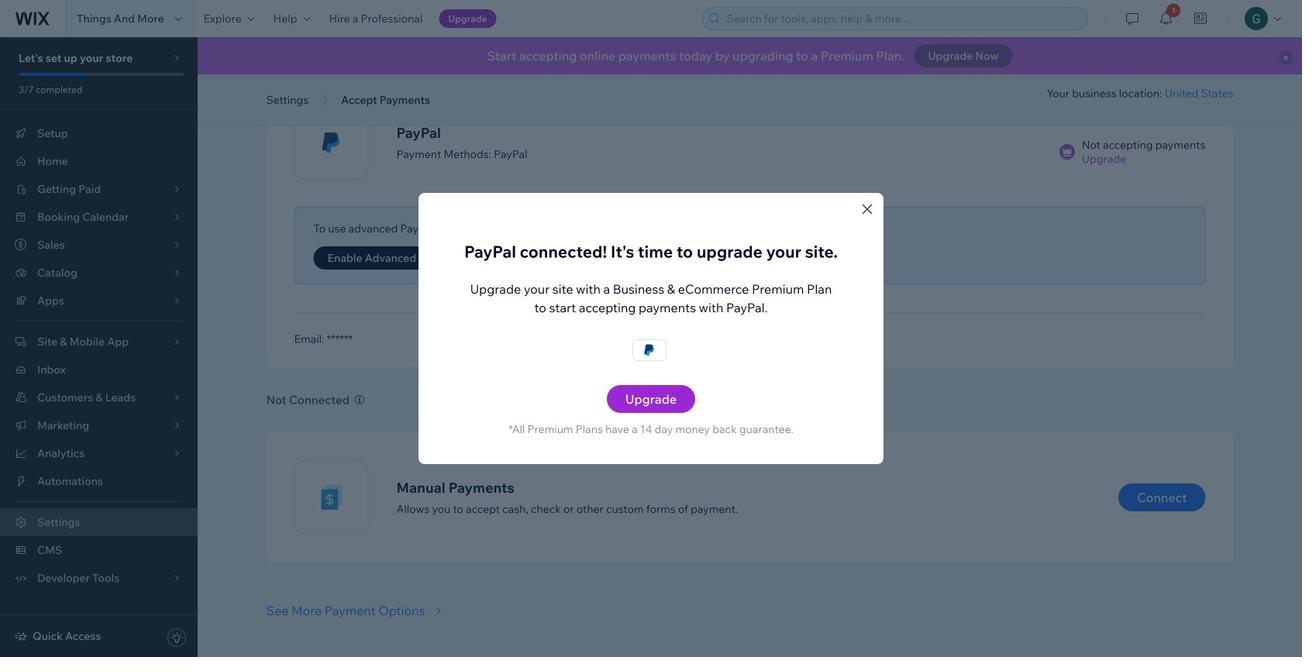 Task type: vqa. For each thing, say whether or not it's contained in the screenshot.
middle "a"
no



Task type: locate. For each thing, give the bounding box(es) containing it.
paypal image
[[633, 342, 666, 359]]

alert
[[198, 37, 1302, 74]]

Search for tools, apps, help & more... field
[[722, 8, 1083, 29]]

sidebar element
[[0, 37, 198, 657]]



